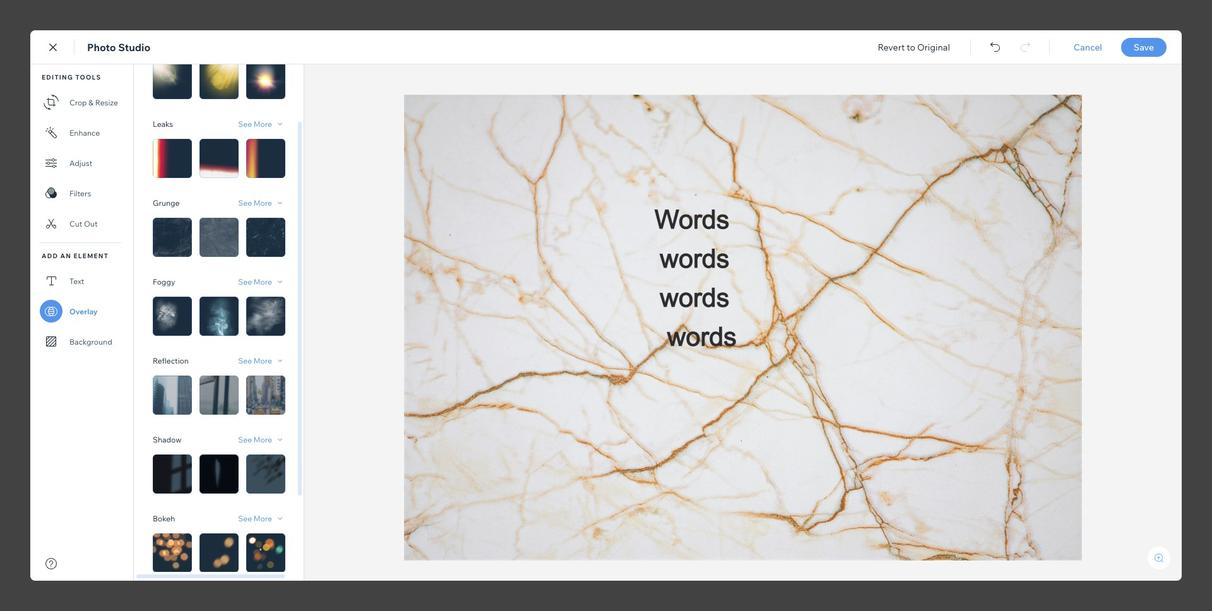 Task type: describe. For each thing, give the bounding box(es) containing it.
save
[[983, 42, 1003, 53]]

translate
[[12, 426, 44, 436]]

add
[[21, 108, 35, 117]]

publish
[[1120, 42, 1151, 53]]

save button
[[968, 42, 1018, 53]]

categories button
[[9, 239, 47, 276]]

back
[[30, 42, 51, 53]]

Add a Catchy Title text field
[[396, 117, 849, 140]]

settings button
[[13, 133, 43, 170]]

add button
[[17, 80, 39, 117]]

seo button
[[17, 186, 39, 223]]

settings
[[13, 161, 43, 170]]

translate button
[[12, 398, 44, 436]]



Task type: locate. For each thing, give the bounding box(es) containing it.
notes
[[1159, 77, 1184, 88]]

monetize button
[[12, 345, 44, 383]]

marble te image
[[396, 206, 863, 527]]

tags button
[[17, 292, 39, 330]]

notes button
[[1136, 74, 1187, 91]]

preview button
[[1051, 42, 1083, 54]]

categories
[[9, 267, 47, 276]]

menu
[[0, 72, 56, 443]]

publish button
[[1102, 37, 1169, 57]]

monetize
[[12, 373, 44, 383]]

preview
[[1051, 42, 1083, 54]]

seo
[[20, 214, 36, 223]]

menu containing add
[[0, 72, 56, 443]]

back button
[[15, 42, 51, 53]]

tags
[[20, 320, 36, 330]]



Task type: vqa. For each thing, say whether or not it's contained in the screenshot.
Tags
yes



